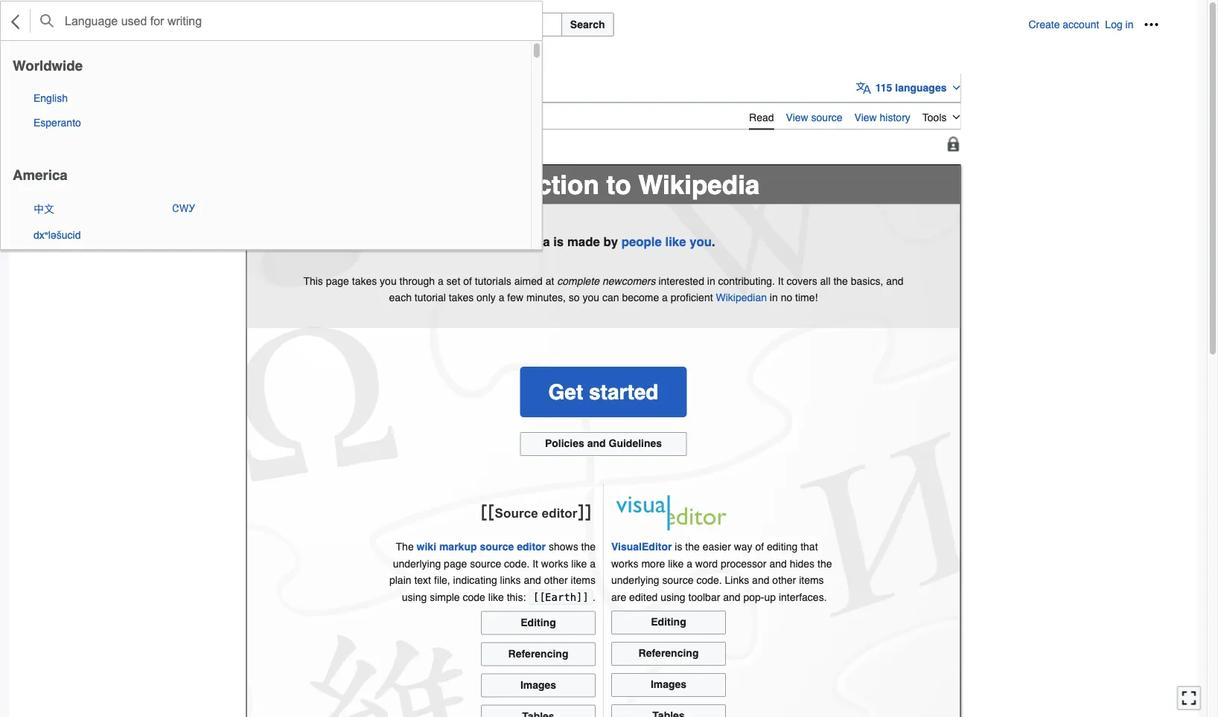 Task type: vqa. For each thing, say whether or not it's contained in the screenshot.
x small image
no



Task type: locate. For each thing, give the bounding box(es) containing it.
and up 'pop-'
[[752, 575, 770, 587]]

shows
[[549, 542, 578, 553]]

that
[[801, 542, 818, 553]]

0 vertical spatial you
[[690, 235, 712, 249]]

text
[[414, 575, 431, 587]]

tutorials
[[475, 275, 511, 287]]

items up the [[earth]] .
[[571, 575, 596, 587]]

each
[[389, 292, 412, 304]]

covers
[[787, 275, 817, 287]]

works for underlying
[[611, 558, 639, 570]]

made
[[567, 235, 600, 249]]

english down dxʷləšucid
[[34, 254, 68, 266]]

interfaces.
[[779, 592, 827, 604]]

in for wikipedian in no time!
[[770, 292, 778, 304]]

1 horizontal spatial images link
[[611, 674, 726, 698]]

. left are
[[593, 592, 596, 604]]

1 horizontal spatial it
[[778, 275, 784, 287]]

0 horizontal spatial in
[[707, 275, 715, 287]]

0 vertical spatial code.
[[504, 558, 530, 570]]

Search Wikipedia search field
[[260, 13, 562, 36]]

2 vertical spatial you
[[583, 292, 600, 304]]

account
[[1063, 19, 1099, 31]]

wikipedia:visualeditor/user guide image
[[611, 492, 731, 534]]

it
[[778, 275, 784, 287], [533, 558, 538, 570]]

code. inside is the easier way of editing that works more like a word processor and hides the underlying source code. links and other items are edited using toolbar and pop-up interfaces.
[[697, 575, 722, 587]]

1 horizontal spatial is
[[675, 542, 683, 553]]

a
[[438, 275, 444, 287], [499, 292, 505, 304], [662, 292, 668, 304], [590, 558, 596, 570], [687, 558, 693, 570]]

english up the esperanto
[[34, 92, 68, 104]]

english link down dxʷləšucid link
[[28, 248, 127, 272]]

markup
[[439, 542, 477, 553]]

english for 2nd english 'link' from the bottom
[[34, 92, 68, 104]]

view
[[786, 111, 809, 123], [855, 111, 877, 123]]

0 vertical spatial english
[[34, 92, 68, 104]]

2 horizontal spatial in
[[1126, 19, 1134, 31]]

other inside the shows the underlying page source code. it works like a plain text file, indicating links and other items using simple code like this:
[[544, 575, 568, 587]]

personal tools navigation
[[1029, 13, 1164, 36]]

0 horizontal spatial using
[[402, 592, 427, 604]]

0 vertical spatial is
[[553, 235, 564, 249]]

the right shows
[[581, 542, 596, 553]]

1 items from the left
[[571, 575, 596, 587]]

2 english link from the top
[[28, 248, 127, 272]]

the free encyclopedia image
[[124, 28, 211, 38]]

it up no
[[778, 275, 784, 287]]

links
[[725, 575, 749, 587]]

takes down set
[[449, 292, 474, 304]]

0 horizontal spatial page
[[326, 275, 349, 287]]

0 horizontal spatial is
[[553, 235, 564, 249]]

images link
[[611, 674, 726, 698], [481, 674, 596, 698]]

0 vertical spatial .
[[712, 235, 715, 249]]

0 horizontal spatial of
[[463, 275, 472, 287]]

0 horizontal spatial takes
[[352, 275, 377, 287]]

2 using from the left
[[661, 592, 686, 604]]

in inside interested in contributing. it covers all the basics, and each tutorial takes only a few minutes, so you can become a proficient
[[707, 275, 715, 287]]

view history link
[[855, 103, 911, 129]]

of right set
[[463, 275, 472, 287]]

0 horizontal spatial editing
[[521, 617, 556, 629]]

None text field
[[63, 9, 527, 33]]

a left word
[[687, 558, 693, 570]]

it down editor at the bottom left of the page
[[533, 558, 538, 570]]

a down interested
[[662, 292, 668, 304]]

1 horizontal spatial using
[[661, 592, 686, 604]]

more
[[642, 558, 665, 570]]

plain
[[389, 575, 411, 587]]

other up up
[[773, 575, 796, 587]]

1 vertical spatial in
[[707, 275, 715, 287]]

in
[[1126, 19, 1134, 31], [707, 275, 715, 287], [770, 292, 778, 304]]

of right way
[[756, 542, 764, 553]]

1 works from the left
[[541, 558, 569, 570]]

only
[[477, 292, 496, 304]]

underlying up text
[[393, 558, 441, 570]]

in left no
[[770, 292, 778, 304]]

view left history
[[855, 111, 877, 123]]

and right links
[[524, 575, 541, 587]]

1 vertical spatial wikipedia
[[492, 235, 550, 249]]

works inside is the easier way of editing that works more like a word processor and hides the underlying source code. links and other items are edited using toolbar and pop-up interfaces.
[[611, 558, 639, 570]]

page
[[326, 275, 349, 287], [444, 558, 467, 570]]

1 english from the top
[[34, 92, 68, 104]]

read
[[749, 111, 774, 123]]

aimed
[[514, 275, 543, 287]]

works down visualeditor link
[[611, 558, 639, 570]]

wikipedian in no time!
[[716, 292, 818, 304]]

read link
[[749, 103, 774, 130]]

1 horizontal spatial items
[[799, 575, 824, 587]]

1 horizontal spatial works
[[611, 558, 639, 570]]

like right people
[[665, 235, 686, 249]]

0 horizontal spatial code.
[[504, 558, 530, 570]]

1 view from the left
[[786, 111, 809, 123]]

source down wiki markup source editor link
[[470, 558, 501, 570]]

at
[[546, 275, 554, 287]]

images for the rightmost referencing link
[[651, 679, 687, 691]]

is the easier way of editing that works more like a word processor and hides the underlying source code. links and other items are edited using toolbar and pop-up interfaces.
[[611, 542, 832, 604]]

editing link down edited
[[611, 611, 726, 635]]

editing link for leftmost referencing link
[[481, 612, 596, 635]]

0 horizontal spatial images
[[520, 679, 556, 691]]

source down the more
[[662, 575, 694, 587]]

0 horizontal spatial wikipedia
[[492, 235, 550, 249]]

you up interested
[[690, 235, 712, 249]]

the
[[396, 542, 414, 553]]

referencing down this:
[[508, 648, 569, 660]]

editing down edited
[[651, 616, 686, 628]]

1 vertical spatial code.
[[697, 575, 722, 587]]

referencing link down edited
[[611, 643, 726, 666]]

menu image
[[48, 17, 63, 32]]

115 languages
[[876, 82, 947, 94]]

0 vertical spatial of
[[463, 275, 472, 287]]

the right hides
[[818, 558, 832, 570]]

2 vertical spatial in
[[770, 292, 778, 304]]

you right so
[[583, 292, 600, 304]]

view source link
[[786, 103, 843, 129]]

underlying
[[393, 558, 441, 570], [611, 575, 660, 587]]

tutorial
[[415, 292, 446, 304]]

a inside is the easier way of editing that works more like a word processor and hides the underlying source code. links and other items are edited using toolbar and pop-up interfaces.
[[687, 558, 693, 570]]

0 horizontal spatial other
[[544, 575, 568, 587]]

works inside the shows the underlying page source code. it works like a plain text file, indicating links and other items using simple code like this:
[[541, 558, 569, 570]]

the
[[834, 275, 848, 287], [581, 542, 596, 553], [685, 542, 700, 553], [818, 558, 832, 570]]

the right 'all'
[[834, 275, 848, 287]]

. inside the [[earth]] .
[[593, 592, 596, 604]]

view inside 'link'
[[855, 111, 877, 123]]

way
[[734, 542, 753, 553]]

1 horizontal spatial you
[[583, 292, 600, 304]]

easier
[[703, 542, 731, 553]]

policies and guidelines link
[[520, 433, 687, 457]]

1 horizontal spatial page
[[444, 558, 467, 570]]

1 vertical spatial english link
[[28, 248, 127, 272]]

using inside is the easier way of editing that works more like a word processor and hides the underlying source code. links and other items are edited using toolbar and pop-up interfaces.
[[661, 592, 686, 604]]

using right edited
[[661, 592, 686, 604]]

2 english from the top
[[34, 254, 68, 266]]

0 horizontal spatial underlying
[[393, 558, 441, 570]]

0 horizontal spatial you
[[380, 275, 397, 287]]

interested
[[659, 275, 704, 287]]

is down "wikipedia:visualeditor/user guide" image
[[675, 542, 683, 553]]

editing link for the rightmost referencing link
[[611, 611, 726, 635]]

log
[[1105, 19, 1123, 31]]

images for leftmost referencing link
[[520, 679, 556, 691]]

so
[[569, 292, 580, 304]]

1 horizontal spatial code.
[[697, 575, 722, 587]]

using down text
[[402, 592, 427, 604]]

other up [[earth]]
[[544, 575, 568, 587]]

1 horizontal spatial referencing
[[639, 648, 699, 660]]

referencing down edited
[[639, 648, 699, 660]]

2 other from the left
[[773, 575, 796, 587]]

page semi-protected image
[[946, 137, 961, 152]]

1 horizontal spatial of
[[756, 542, 764, 553]]

a up the [[earth]] .
[[590, 558, 596, 570]]

2 view from the left
[[855, 111, 877, 123]]

1 horizontal spatial takes
[[449, 292, 474, 304]]

1 vertical spatial takes
[[449, 292, 474, 304]]

language progressive image
[[856, 80, 871, 95]]

1 horizontal spatial view
[[855, 111, 877, 123]]

items up 'interfaces.'
[[799, 575, 824, 587]]

become
[[622, 292, 659, 304]]

1 vertical spatial .
[[593, 592, 596, 604]]

source left the view history
[[811, 111, 843, 123]]

0 vertical spatial wikipedia
[[638, 170, 760, 200]]

0 vertical spatial in
[[1126, 19, 1134, 31]]

a inside the shows the underlying page source code. it works like a plain text file, indicating links and other items using simple code like this:
[[590, 558, 596, 570]]

referencing
[[639, 648, 699, 660], [508, 648, 569, 660]]

images link for leftmost referencing link
[[481, 674, 596, 698]]

of
[[463, 275, 472, 287], [756, 542, 764, 553]]

few
[[507, 292, 524, 304]]

and inside the shows the underlying page source code. it works like a plain text file, indicating links and other items using simple code like this:
[[524, 575, 541, 587]]

in up the proficient
[[707, 275, 715, 287]]

2 works from the left
[[611, 558, 639, 570]]

basics,
[[851, 275, 884, 287]]

wikipedia image
[[123, 11, 212, 25]]

2 items from the left
[[799, 575, 824, 587]]

you up each
[[380, 275, 397, 287]]

1 horizontal spatial images
[[651, 679, 687, 691]]

0 horizontal spatial items
[[571, 575, 596, 587]]

1 using from the left
[[402, 592, 427, 604]]

0 vertical spatial page
[[326, 275, 349, 287]]

1 vertical spatial page
[[444, 558, 467, 570]]

0 vertical spatial underlying
[[393, 558, 441, 570]]

0 vertical spatial takes
[[352, 275, 377, 287]]

is inside is the easier way of editing that works more like a word processor and hides the underlying source code. links and other items are edited using toolbar and pop-up interfaces.
[[675, 542, 683, 553]]

1 horizontal spatial other
[[773, 575, 796, 587]]

editor
[[517, 542, 546, 553]]

works
[[541, 558, 569, 570], [611, 558, 639, 570]]

0 vertical spatial it
[[778, 275, 784, 287]]

0 horizontal spatial .
[[593, 592, 596, 604]]

the wiki markup source editor
[[396, 542, 546, 553]]

2 horizontal spatial you
[[690, 235, 712, 249]]

you
[[690, 235, 712, 249], [380, 275, 397, 287], [583, 292, 600, 304]]

of inside is the easier way of editing that works more like a word processor and hides the underlying source code. links and other items are edited using toolbar and pop-up interfaces.
[[756, 542, 764, 553]]

view right read
[[786, 111, 809, 123]]

0 horizontal spatial works
[[541, 558, 569, 570]]

wikipedia is made by people like you .
[[492, 235, 715, 249]]

1 horizontal spatial underlying
[[611, 575, 660, 587]]

english for 1st english 'link' from the bottom
[[34, 254, 68, 266]]

0 horizontal spatial view
[[786, 111, 809, 123]]

up
[[764, 592, 776, 604]]

and right policies
[[587, 438, 606, 450]]

editing link down this:
[[481, 612, 596, 635]]

1 vertical spatial english
[[34, 254, 68, 266]]

works down shows
[[541, 558, 569, 570]]

view for view source
[[786, 111, 809, 123]]

takes
[[352, 275, 377, 287], [449, 292, 474, 304]]

0 horizontal spatial referencing
[[508, 648, 569, 660]]

1 vertical spatial it
[[533, 558, 538, 570]]

esperanto link
[[28, 111, 139, 135]]

1 horizontal spatial wikipedia
[[638, 170, 760, 200]]

1 horizontal spatial editing link
[[611, 611, 726, 635]]

english link up the 'esperanto' link
[[28, 86, 139, 110]]

in right 'log'
[[1126, 19, 1134, 31]]

1 vertical spatial of
[[756, 542, 764, 553]]

and right basics,
[[886, 275, 904, 287]]

1 vertical spatial underlying
[[611, 575, 660, 587]]

people
[[622, 235, 662, 249]]

america
[[13, 167, 68, 184]]

wikipedia
[[638, 170, 760, 200], [492, 235, 550, 249]]

introduction to wikipedia main content
[[240, 67, 970, 718]]

1 vertical spatial is
[[675, 542, 683, 553]]

code. up links
[[504, 558, 530, 570]]

source
[[811, 111, 843, 123], [480, 542, 514, 553], [470, 558, 501, 570], [662, 575, 694, 587]]

is left made at the top left of page
[[553, 235, 564, 249]]

0 vertical spatial english link
[[28, 86, 139, 110]]

editing link
[[611, 611, 726, 635], [481, 612, 596, 635]]

referencing for leftmost referencing link
[[508, 648, 569, 660]]

0 horizontal spatial images link
[[481, 674, 596, 698]]

code. down word
[[697, 575, 722, 587]]

pop-
[[744, 592, 764, 604]]

the up word
[[685, 542, 700, 553]]

. up the proficient
[[712, 235, 715, 249]]

page right this on the left of the page
[[326, 275, 349, 287]]

1 other from the left
[[544, 575, 568, 587]]

images
[[651, 679, 687, 691], [520, 679, 556, 691]]

english
[[34, 92, 68, 104], [34, 254, 68, 266]]

editing
[[651, 616, 686, 628], [521, 617, 556, 629]]

page down markup
[[444, 558, 467, 570]]

0 horizontal spatial it
[[533, 558, 538, 570]]

editing down this:
[[521, 617, 556, 629]]

1 horizontal spatial in
[[770, 292, 778, 304]]

0 horizontal spatial editing link
[[481, 612, 596, 635]]

complete
[[557, 275, 600, 287]]

like right the more
[[668, 558, 684, 570]]

source inside is the easier way of editing that works more like a word processor and hides the underlying source code. links and other items are edited using toolbar and pop-up interfaces.
[[662, 575, 694, 587]]

takes right this on the left of the page
[[352, 275, 377, 287]]

underlying up edited
[[611, 575, 660, 587]]

referencing link down this:
[[481, 643, 596, 667]]

tools
[[923, 111, 947, 123]]



Task type: describe. For each thing, give the bounding box(es) containing it.
and down "links"
[[723, 592, 741, 604]]

images link for the rightmost referencing link
[[611, 674, 726, 698]]

create account log in
[[1029, 19, 1134, 31]]

ꮳꮃꭹ link
[[166, 196, 266, 220]]

it inside interested in contributing. it covers all the basics, and each tutorial takes only a few minutes, so you can become a proficient
[[778, 275, 784, 287]]

and inside interested in contributing. it covers all the basics, and each tutorial takes only a few minutes, so you can become a proficient
[[886, 275, 904, 287]]

1 horizontal spatial editing
[[651, 616, 686, 628]]

introduction to wikipedia
[[447, 170, 760, 200]]

worldwide
[[13, 58, 83, 74]]

time!
[[795, 292, 818, 304]]

view source
[[786, 111, 843, 123]]

source left editor at the bottom left of the page
[[480, 542, 514, 553]]

newcomers
[[602, 275, 656, 287]]

help:wikitext image
[[477, 492, 596, 534]]

[[earth]]
[[533, 592, 589, 604]]

wikipedian link
[[716, 292, 767, 304]]

this
[[303, 275, 323, 287]]

code. inside the shows the underlying page source code. it works like a plain text file, indicating links and other items using simple code like this:
[[504, 558, 530, 570]]

visualeditor link
[[611, 542, 672, 553]]

processor
[[721, 558, 767, 570]]

the inside the shows the underlying page source code. it works like a plain text file, indicating links and other items using simple code like this:
[[581, 542, 596, 553]]

file,
[[434, 575, 450, 587]]

wikipedian
[[716, 292, 767, 304]]

in inside personal tools navigation
[[1126, 19, 1134, 31]]

log in link
[[1105, 19, 1134, 31]]

in for interested in contributing. it covers all the basics, and each tutorial takes only a few minutes, so you can become a proficient
[[707, 275, 715, 287]]

code
[[463, 592, 485, 604]]

minutes,
[[527, 292, 566, 304]]

toolbar
[[689, 592, 720, 604]]

other inside is the easier way of editing that works more like a word processor and hides the underlying source code. links and other items are edited using toolbar and pop-up interfaces.
[[773, 575, 796, 587]]

esperanto
[[34, 117, 81, 129]]

indicating
[[453, 575, 497, 587]]

search button
[[561, 13, 614, 36]]

edited
[[629, 592, 658, 604]]

dxʷləšucid
[[34, 230, 81, 241]]

started
[[589, 381, 659, 405]]

中文
[[34, 202, 54, 217]]

page inside the shows the underlying page source code. it works like a plain text file, indicating links and other items using simple code like this:
[[444, 558, 467, 570]]

source inside the shows the underlying page source code. it works like a plain text file, indicating links and other items using simple code like this:
[[470, 558, 501, 570]]

contributing.
[[718, 275, 775, 287]]

underlying inside the shows the underlying page source code. it works like a plain text file, indicating links and other items using simple code like this:
[[393, 558, 441, 570]]

takes inside interested in contributing. it covers all the basics, and each tutorial takes only a few minutes, so you can become a proficient
[[449, 292, 474, 304]]

simple
[[430, 592, 460, 604]]

create
[[1029, 19, 1060, 31]]

the inside interested in contributing. it covers all the basics, and each tutorial takes only a few minutes, so you can become a proficient
[[834, 275, 848, 287]]

and down editing
[[770, 558, 787, 570]]

wiki markup source editor link
[[417, 542, 546, 553]]

1 vertical spatial you
[[380, 275, 397, 287]]

[[earth]] .
[[533, 592, 596, 604]]

proficient
[[671, 292, 713, 304]]

editing
[[767, 542, 798, 553]]

view for view history
[[855, 111, 877, 123]]

works for other
[[541, 558, 569, 570]]

history
[[880, 111, 911, 123]]

create account link
[[1029, 19, 1099, 31]]

dxʷləšucid link
[[28, 224, 127, 247]]

introduction
[[447, 170, 599, 200]]

are
[[611, 592, 626, 604]]

policies and guidelines
[[545, 438, 662, 450]]

hides
[[790, 558, 815, 570]]

Language used for writing text field
[[63, 9, 527, 33]]

word
[[695, 558, 718, 570]]

view history
[[855, 111, 911, 123]]

like inside is the easier way of editing that works more like a word processor and hides the underlying source code. links and other items are edited using toolbar and pop-up interfaces.
[[668, 558, 684, 570]]

a left set
[[438, 275, 444, 287]]

links
[[500, 575, 521, 587]]

items inside is the easier way of editing that works more like a word processor and hides the underlying source code. links and other items are edited using toolbar and pop-up interfaces.
[[799, 575, 824, 587]]

all
[[820, 275, 831, 287]]

get started link
[[520, 367, 687, 418]]

a left few
[[499, 292, 505, 304]]

visualeditor
[[611, 542, 672, 553]]

underlying inside is the easier way of editing that works more like a word processor and hides the underlying source code. links and other items are edited using toolbar and pop-up interfaces.
[[611, 575, 660, 587]]

1 horizontal spatial referencing link
[[611, 643, 726, 666]]

Search search field
[[242, 13, 1029, 36]]

this page takes you through a set of tutorials aimed at complete newcomers
[[303, 275, 656, 287]]

set
[[447, 275, 460, 287]]

guidelines
[[609, 438, 662, 450]]

中文 link
[[28, 196, 127, 223]]

this:
[[507, 592, 526, 604]]

using inside the shows the underlying page source code. it works like a plain text file, indicating links and other items using simple code like this:
[[402, 592, 427, 604]]

fullscreen image
[[1182, 691, 1197, 706]]

you inside interested in contributing. it covers all the basics, and each tutorial takes only a few minutes, so you can become a proficient
[[583, 292, 600, 304]]

search
[[570, 19, 605, 31]]

interested in contributing. it covers all the basics, and each tutorial takes only a few minutes, so you can become a proficient
[[389, 275, 904, 304]]

1 horizontal spatial .
[[712, 235, 715, 249]]

shows the underlying page source code. it works like a plain text file, indicating links and other items using simple code like this:
[[389, 542, 596, 604]]

get
[[549, 381, 583, 405]]

no
[[781, 292, 793, 304]]

log in and more options image
[[1144, 17, 1159, 32]]

it inside the shows the underlying page source code. it works like a plain text file, indicating links and other items using simple code like this:
[[533, 558, 538, 570]]

wiki
[[417, 542, 436, 553]]

1 english link from the top
[[28, 86, 139, 110]]

like down shows
[[571, 558, 587, 570]]

like left this:
[[488, 592, 504, 604]]

items inside the shows the underlying page source code. it works like a plain text file, indicating links and other items using simple code like this:
[[571, 575, 596, 587]]

languages
[[895, 82, 947, 94]]

can
[[602, 292, 619, 304]]

0 horizontal spatial referencing link
[[481, 643, 596, 667]]

referencing for the rightmost referencing link
[[639, 648, 699, 660]]

ꮳꮃꭹ
[[172, 202, 195, 214]]

to
[[607, 170, 631, 200]]

through
[[400, 275, 435, 287]]



